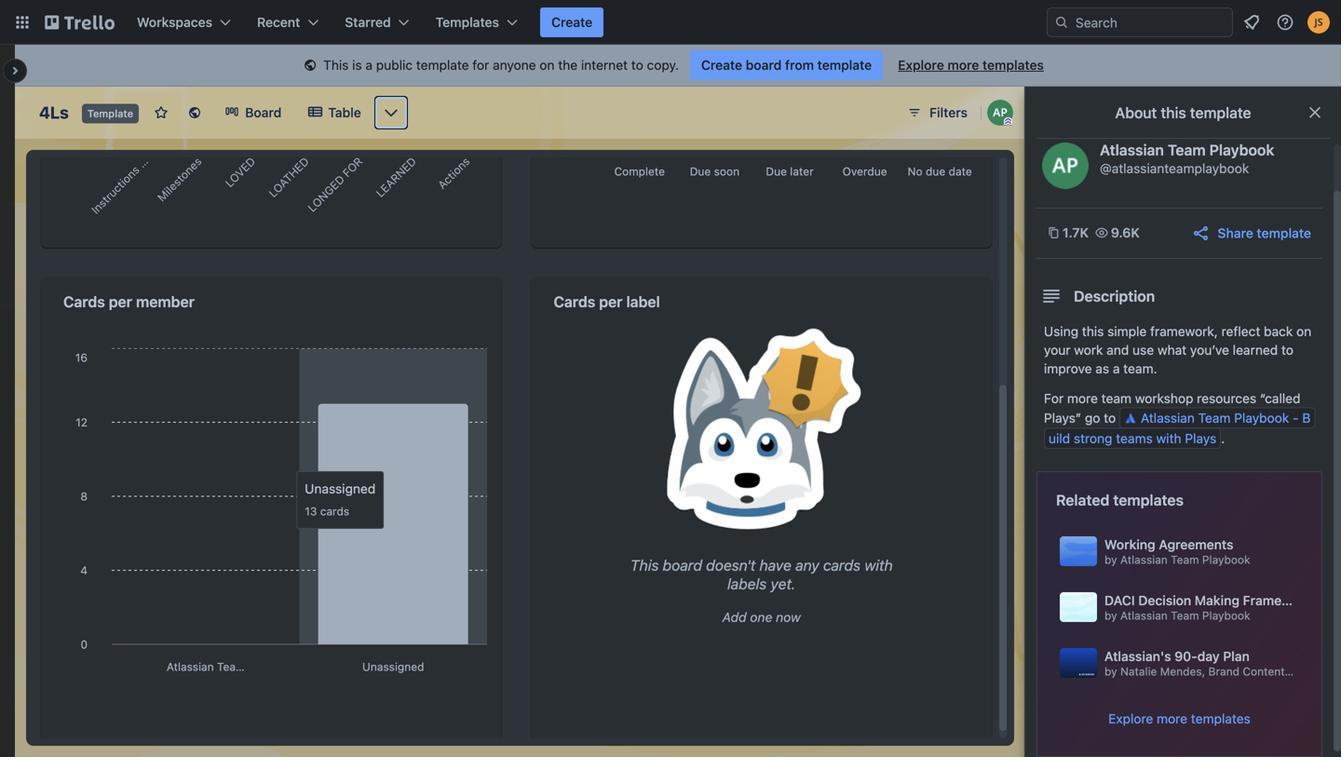 Task type: locate. For each thing, give the bounding box(es) containing it.
0 horizontal spatial this
[[323, 57, 349, 73]]

recent
[[257, 14, 300, 30]]

board
[[746, 57, 782, 73], [663, 556, 702, 574]]

more for the explore more templates 'link' to the right
[[1157, 711, 1188, 726]]

explore for the topmost the explore more templates 'link'
[[898, 57, 944, 73]]

atlassian down 'working' on the bottom right
[[1120, 553, 1168, 566]]

day
[[1197, 649, 1220, 664]]

board inside this board doesn't have any cards with labels yet.
[[663, 556, 702, 574]]

1 horizontal spatial cards
[[554, 293, 595, 311]]

board for this
[[663, 556, 702, 574]]

create up the
[[551, 14, 593, 30]]

1 vertical spatial by
[[1105, 609, 1117, 622]]

create for create
[[551, 14, 593, 30]]

templates down brand
[[1191, 711, 1251, 726]]

by down 'working' on the bottom right
[[1105, 553, 1117, 566]]

1 vertical spatial create
[[701, 57, 742, 73]]

1 vertical spatial board
[[663, 556, 702, 574]]

this for this is a public template for anyone on the internet to copy.
[[323, 57, 349, 73]]

1.7k
[[1063, 225, 1089, 240]]

2 horizontal spatial templates
[[1191, 711, 1251, 726]]

have
[[760, 556, 792, 574]]

0 horizontal spatial cards
[[63, 293, 105, 311]]

templates up 'working' on the bottom right
[[1113, 491, 1184, 509]]

this
[[1161, 104, 1186, 122], [1082, 324, 1104, 339]]

by down daci
[[1105, 609, 1117, 622]]

1 horizontal spatial per
[[599, 293, 623, 311]]

1 vertical spatial templates
[[1113, 491, 1184, 509]]

about
[[1115, 104, 1157, 122]]

strong
[[1074, 431, 1113, 446]]

board
[[245, 105, 282, 120]]

explore
[[898, 57, 944, 73], [1109, 711, 1153, 726]]

a right as
[[1113, 361, 1120, 376]]

this
[[323, 57, 349, 73], [630, 556, 659, 574]]

explore more templates link
[[887, 50, 1055, 80], [1109, 710, 1251, 728]]

team
[[1168, 141, 1206, 159], [1198, 410, 1231, 426], [1171, 553, 1199, 566], [1171, 609, 1199, 622], [1288, 665, 1316, 678]]

1 vertical spatial explore more templates link
[[1109, 710, 1251, 728]]

templates
[[983, 57, 1044, 73], [1113, 491, 1184, 509], [1191, 711, 1251, 726]]

a right is on the left top of the page
[[366, 57, 373, 73]]

explore down natalie
[[1109, 711, 1153, 726]]

team inside working agreements by atlassian team playbook
[[1171, 553, 1199, 566]]

on left the
[[540, 57, 555, 73]]

1 horizontal spatial explore
[[1109, 711, 1153, 726]]

more up go
[[1067, 391, 1098, 406]]

by for daci
[[1105, 609, 1117, 622]]

2 vertical spatial by
[[1105, 665, 1117, 678]]

per
[[109, 293, 132, 311], [599, 293, 623, 311]]

0 vertical spatial explore
[[898, 57, 944, 73]]

playbook down agreements
[[1202, 553, 1250, 566]]

daci
[[1105, 593, 1135, 608]]

cards left member
[[63, 293, 105, 311]]

0 horizontal spatial explore more templates link
[[887, 50, 1055, 80]]

explore more templates
[[898, 57, 1044, 73], [1109, 711, 1251, 726]]

2 vertical spatial to
[[1104, 410, 1116, 426]]

resources
[[1197, 391, 1256, 406]]

cards
[[63, 293, 105, 311], [554, 293, 595, 311]]

1 per from the left
[[109, 293, 132, 311]]

on right back
[[1297, 324, 1312, 339]]

explore more templates down mendes,
[[1109, 711, 1251, 726]]

Board name text field
[[30, 98, 78, 128]]

-
[[1293, 410, 1299, 426]]

agreements
[[1159, 537, 1234, 552]]

board left from
[[746, 57, 782, 73]]

1 horizontal spatial a
[[1113, 361, 1120, 376]]

atlassian down about
[[1100, 141, 1164, 159]]

1 cards from the left
[[63, 293, 105, 311]]

this left doesn't
[[630, 556, 659, 574]]

for more team workshop resources "called plays" go to
[[1044, 391, 1301, 426]]

a
[[366, 57, 373, 73], [1113, 361, 1120, 376]]

explore more templates link up filters
[[887, 50, 1055, 80]]

team up @atlassianteamplaybook
[[1168, 141, 1206, 159]]

playbook down about this template
[[1210, 141, 1274, 159]]

board link
[[213, 98, 293, 128]]

0 vertical spatial this
[[1161, 104, 1186, 122]]

cards per member
[[63, 293, 195, 311]]

by left natalie
[[1105, 665, 1117, 678]]

public image
[[187, 105, 202, 120]]

playbook down making
[[1202, 609, 1250, 622]]

cards left the label
[[554, 293, 595, 311]]

4ls
[[39, 102, 69, 122]]

0 vertical spatial explore more templates link
[[887, 50, 1055, 80]]

0 vertical spatial explore more templates
[[898, 57, 1044, 73]]

2 cards from the left
[[554, 293, 595, 311]]

0 horizontal spatial per
[[109, 293, 132, 311]]

framework
[[1243, 593, 1312, 608]]

board left doesn't
[[663, 556, 702, 574]]

1 vertical spatial explore more templates
[[1109, 711, 1251, 726]]

this left is on the left top of the page
[[323, 57, 349, 73]]

to right go
[[1104, 410, 1116, 426]]

atlassian
[[1100, 141, 1164, 159], [1141, 410, 1195, 426], [1120, 553, 1168, 566], [1120, 609, 1168, 622]]

uild
[[1049, 431, 1070, 446]]

0 horizontal spatial more
[[948, 57, 979, 73]]

more down mendes,
[[1157, 711, 1188, 726]]

0 horizontal spatial on
[[540, 57, 555, 73]]

atlassian team playbook - b uild strong teams with plays button
[[1044, 407, 1315, 449]]

more for the topmost the explore more templates 'link'
[[948, 57, 979, 73]]

1 horizontal spatial board
[[746, 57, 782, 73]]

1 vertical spatial to
[[1282, 342, 1294, 358]]

this for using
[[1082, 324, 1104, 339]]

0 vertical spatial templates
[[983, 57, 1044, 73]]

team down decision
[[1171, 609, 1199, 622]]

with
[[1156, 431, 1181, 446], [865, 556, 893, 574]]

1 horizontal spatial on
[[1297, 324, 1312, 339]]

this for this board doesn't have any cards with labels yet.
[[630, 556, 659, 574]]

recent button
[[246, 7, 330, 37]]

john smith (johnsmith38824343) image
[[1308, 11, 1330, 34]]

for
[[1044, 391, 1064, 406]]

0 vertical spatial on
[[540, 57, 555, 73]]

1 horizontal spatial explore more templates
[[1109, 711, 1251, 726]]

workspaces button
[[126, 7, 242, 37]]

with inside atlassian team playbook - b uild strong teams with plays
[[1156, 431, 1181, 446]]

0 horizontal spatial templates
[[983, 57, 1044, 73]]

template up the atlassian team playbook link in the top of the page
[[1190, 104, 1251, 122]]

with down for more team workshop resources "called plays" go to
[[1156, 431, 1181, 446]]

2 horizontal spatial to
[[1282, 342, 1294, 358]]

team left lead
[[1288, 665, 1316, 678]]

related
[[1056, 491, 1110, 509]]

1 horizontal spatial this
[[1161, 104, 1186, 122]]

1 horizontal spatial templates
[[1113, 491, 1184, 509]]

team inside atlassian team playbook @atlassianteamplaybook
[[1168, 141, 1206, 159]]

atlassian team playbook (atlassianteamplaybook) image
[[1042, 142, 1089, 189]]

team up .
[[1198, 410, 1231, 426]]

use
[[1133, 342, 1154, 358]]

0 horizontal spatial explore more templates
[[898, 57, 1044, 73]]

1 vertical spatial explore
[[1109, 711, 1153, 726]]

1 vertical spatial with
[[865, 556, 893, 574]]

1 horizontal spatial explore more templates link
[[1109, 710, 1251, 728]]

0 horizontal spatial to
[[631, 57, 643, 73]]

playbook
[[1210, 141, 1274, 159], [1234, 410, 1289, 426], [1202, 553, 1250, 566], [1202, 609, 1250, 622]]

public
[[376, 57, 413, 73]]

0 vertical spatial more
[[948, 57, 979, 73]]

explore more templates up filters
[[898, 57, 1044, 73]]

with right cards
[[865, 556, 893, 574]]

0 vertical spatial with
[[1156, 431, 1181, 446]]

by inside the daci decision making framework by atlassian team playbook
[[1105, 609, 1117, 622]]

1 vertical spatial this
[[630, 556, 659, 574]]

0 horizontal spatial this
[[1082, 324, 1104, 339]]

template
[[416, 57, 469, 73], [817, 57, 872, 73], [1190, 104, 1251, 122], [1257, 225, 1311, 241]]

playbook down the '"called'
[[1234, 410, 1289, 426]]

b
[[1302, 410, 1311, 426]]

0 horizontal spatial create
[[551, 14, 593, 30]]

0 vertical spatial this
[[323, 57, 349, 73]]

to left copy.
[[631, 57, 643, 73]]

0 vertical spatial board
[[746, 57, 782, 73]]

1 horizontal spatial with
[[1156, 431, 1181, 446]]

by
[[1105, 553, 1117, 566], [1105, 609, 1117, 622], [1105, 665, 1117, 678]]

this inside this board doesn't have any cards with labels yet.
[[630, 556, 659, 574]]

add one now link
[[722, 608, 801, 627]]

2 horizontal spatial more
[[1157, 711, 1188, 726]]

2 by from the top
[[1105, 609, 1117, 622]]

back
[[1264, 324, 1293, 339]]

1 vertical spatial more
[[1067, 391, 1098, 406]]

internet
[[581, 57, 628, 73]]

starred button
[[334, 7, 421, 37]]

labels
[[727, 575, 767, 593]]

go
[[1085, 410, 1100, 426]]

mendes,
[[1160, 665, 1205, 678]]

atlassian down decision
[[1120, 609, 1168, 622]]

create board from template link
[[690, 50, 883, 80]]

any
[[796, 556, 819, 574]]

0 vertical spatial a
[[366, 57, 373, 73]]

you've
[[1190, 342, 1229, 358]]

0 vertical spatial to
[[631, 57, 643, 73]]

3 by from the top
[[1105, 665, 1117, 678]]

this up work
[[1082, 324, 1104, 339]]

working
[[1105, 537, 1156, 552]]

2 vertical spatial more
[[1157, 711, 1188, 726]]

atlassian inside atlassian team playbook - b uild strong teams with plays
[[1141, 410, 1195, 426]]

1 horizontal spatial this
[[630, 556, 659, 574]]

simple
[[1108, 324, 1147, 339]]

templates up atlassian team playbook (atlassianteamplaybook) icon
[[983, 57, 1044, 73]]

0 horizontal spatial board
[[663, 556, 702, 574]]

1 vertical spatial on
[[1297, 324, 1312, 339]]

0 vertical spatial by
[[1105, 553, 1117, 566]]

this right about
[[1161, 104, 1186, 122]]

table link
[[297, 98, 372, 128]]

create inside button
[[551, 14, 593, 30]]

0 notifications image
[[1241, 11, 1263, 34]]

explore more templates for the topmost the explore more templates 'link'
[[898, 57, 1044, 73]]

1 horizontal spatial more
[[1067, 391, 1098, 406]]

this for about
[[1161, 104, 1186, 122]]

1 by from the top
[[1105, 553, 1117, 566]]

templates
[[436, 14, 499, 30]]

template right share
[[1257, 225, 1311, 241]]

0 horizontal spatial with
[[865, 556, 893, 574]]

1 horizontal spatial create
[[701, 57, 742, 73]]

more up filters
[[948, 57, 979, 73]]

create right copy.
[[701, 57, 742, 73]]

2 vertical spatial templates
[[1191, 711, 1251, 726]]

doesn't
[[706, 556, 756, 574]]

explore up filters button
[[898, 57, 944, 73]]

share
[[1218, 225, 1253, 241]]

1 vertical spatial this
[[1082, 324, 1104, 339]]

per left the label
[[599, 293, 623, 311]]

to down back
[[1282, 342, 1294, 358]]

atlassian inside atlassian team playbook @atlassianteamplaybook
[[1100, 141, 1164, 159]]

with inside this board doesn't have any cards with labels yet.
[[865, 556, 893, 574]]

to
[[631, 57, 643, 73], [1282, 342, 1294, 358], [1104, 410, 1116, 426]]

more
[[948, 57, 979, 73], [1067, 391, 1098, 406], [1157, 711, 1188, 726]]

by inside atlassian's 90-day plan by natalie mendes, brand content team lead
[[1105, 665, 1117, 678]]

team down agreements
[[1171, 553, 1199, 566]]

@atlassianteamplaybook
[[1100, 161, 1249, 176]]

one
[[750, 610, 772, 625]]

this inside using this simple framework, reflect back on your work and use what you've learned to improve as a team.
[[1082, 324, 1104, 339]]

explore more templates link down mendes,
[[1109, 710, 1251, 728]]

2 per from the left
[[599, 293, 623, 311]]

member
[[136, 293, 195, 311]]

team.
[[1123, 361, 1157, 376]]

explore more templates inside 'link'
[[898, 57, 1044, 73]]

0 vertical spatial create
[[551, 14, 593, 30]]

1 vertical spatial a
[[1113, 361, 1120, 376]]

1 horizontal spatial to
[[1104, 410, 1116, 426]]

atlassian down workshop
[[1141, 410, 1195, 426]]

per left member
[[109, 293, 132, 311]]

0 horizontal spatial explore
[[898, 57, 944, 73]]



Task type: vqa. For each thing, say whether or not it's contained in the screenshot.


Task type: describe. For each thing, give the bounding box(es) containing it.
create for create board from template
[[701, 57, 742, 73]]

anyone
[[493, 57, 536, 73]]

brand
[[1209, 665, 1240, 678]]

Search field
[[1069, 8, 1232, 36]]

yet.
[[771, 575, 796, 593]]

atlassian team playbook link
[[1100, 141, 1274, 159]]

learned
[[1233, 342, 1278, 358]]

filters
[[930, 105, 968, 120]]

this is a public template for anyone on the internet to copy.
[[323, 57, 679, 73]]

the
[[558, 57, 578, 73]]

your
[[1044, 342, 1071, 358]]

working agreements by atlassian team playbook
[[1105, 537, 1250, 566]]

open information menu image
[[1276, 13, 1295, 32]]

using this simple framework, reflect back on your work and use what you've learned to improve as a team.
[[1044, 324, 1312, 376]]

explore for the explore more templates 'link' to the right
[[1109, 711, 1153, 726]]

atlassian inside the daci decision making framework by atlassian team playbook
[[1120, 609, 1168, 622]]

copy.
[[647, 57, 679, 73]]

add one now
[[722, 610, 801, 625]]

starred
[[345, 14, 391, 30]]

now
[[776, 610, 801, 625]]

team
[[1102, 391, 1132, 406]]

playbook inside working agreements by atlassian team playbook
[[1202, 553, 1250, 566]]

templates button
[[424, 7, 529, 37]]

.
[[1221, 431, 1225, 446]]

content
[[1243, 665, 1285, 678]]

per for member
[[109, 293, 132, 311]]

natalie
[[1120, 665, 1157, 678]]

sm image
[[301, 57, 320, 75]]

from
[[785, 57, 814, 73]]

0 horizontal spatial a
[[366, 57, 373, 73]]

add
[[722, 610, 747, 625]]

template left for
[[416, 57, 469, 73]]

playbook inside atlassian team playbook @atlassianteamplaybook
[[1210, 141, 1274, 159]]

label
[[626, 293, 660, 311]]

customize views image
[[382, 103, 400, 122]]

explore more templates for the explore more templates 'link' to the right
[[1109, 711, 1251, 726]]

team inside the daci decision making framework by atlassian team playbook
[[1171, 609, 1199, 622]]

plan
[[1223, 649, 1250, 664]]

decision
[[1138, 593, 1191, 608]]

work
[[1074, 342, 1103, 358]]

framework,
[[1150, 324, 1218, 339]]

templates for the explore more templates 'link' to the right
[[1191, 711, 1251, 726]]

cards
[[823, 556, 861, 574]]

a inside using this simple framework, reflect back on your work and use what you've learned to improve as a team.
[[1113, 361, 1120, 376]]

search image
[[1054, 15, 1069, 30]]

improve
[[1044, 361, 1092, 376]]

atlassian team playbook - b uild strong teams with plays link
[[1044, 407, 1315, 449]]

cards for cards per member
[[63, 293, 105, 311]]

cards per label
[[554, 293, 660, 311]]

atlassian inside working agreements by atlassian team playbook
[[1120, 553, 1168, 566]]

and
[[1107, 342, 1129, 358]]

for
[[473, 57, 489, 73]]

atlassian team playbook @atlassianteamplaybook
[[1100, 141, 1274, 176]]

atlassian's
[[1105, 649, 1171, 664]]

star or unstar board image
[[154, 105, 169, 120]]

create board from template
[[701, 57, 872, 73]]

table
[[328, 105, 361, 120]]

reflect
[[1222, 324, 1260, 339]]

to inside for more team workshop resources "called plays" go to
[[1104, 410, 1116, 426]]

primary element
[[0, 0, 1341, 45]]

more inside for more team workshop resources "called plays" go to
[[1067, 391, 1098, 406]]

create button
[[540, 7, 604, 37]]

what
[[1158, 342, 1187, 358]]

plays
[[1185, 431, 1217, 446]]

description
[[1074, 287, 1155, 305]]

template
[[87, 108, 133, 120]]

playbook inside the daci decision making framework by atlassian team playbook
[[1202, 609, 1250, 622]]

template right from
[[817, 57, 872, 73]]

team inside atlassian's 90-day plan by natalie mendes, brand content team lead
[[1288, 665, 1316, 678]]

workshop
[[1135, 391, 1194, 406]]

atlassian team playbook - b uild strong teams with plays
[[1049, 410, 1311, 446]]

this member is an admin of this board. image
[[1004, 117, 1012, 126]]

plays"
[[1044, 410, 1081, 426]]

9.6k
[[1111, 225, 1140, 240]]

template inside button
[[1257, 225, 1311, 241]]

to inside using this simple framework, reflect back on your work and use what you've learned to improve as a team.
[[1282, 342, 1294, 358]]

"called
[[1260, 391, 1301, 406]]

share template button
[[1192, 224, 1311, 243]]

by for atlassian's
[[1105, 665, 1117, 678]]

lead
[[1319, 665, 1341, 678]]

share template
[[1218, 225, 1311, 241]]

workspaces
[[137, 14, 212, 30]]

atlassian team playbook (atlassianteamplaybook) image
[[987, 100, 1013, 126]]

making
[[1195, 593, 1240, 608]]

90-
[[1175, 649, 1197, 664]]

by inside working agreements by atlassian team playbook
[[1105, 553, 1117, 566]]

this board doesn't have any cards with labels yet.
[[630, 556, 893, 593]]

back to home image
[[45, 7, 115, 37]]

team inside atlassian team playbook - b uild strong teams with plays
[[1198, 410, 1231, 426]]

playbook inside atlassian team playbook - b uild strong teams with plays
[[1234, 410, 1289, 426]]

filters button
[[902, 98, 973, 128]]

daci decision making framework by atlassian team playbook
[[1105, 593, 1312, 622]]

per for label
[[599, 293, 623, 311]]

about this template
[[1115, 104, 1251, 122]]

board for create
[[746, 57, 782, 73]]

teams
[[1116, 431, 1153, 446]]

on inside using this simple framework, reflect back on your work and use what you've learned to improve as a team.
[[1297, 324, 1312, 339]]

using
[[1044, 324, 1079, 339]]

cards for cards per label
[[554, 293, 595, 311]]

as
[[1096, 361, 1109, 376]]

templates for the topmost the explore more templates 'link'
[[983, 57, 1044, 73]]



